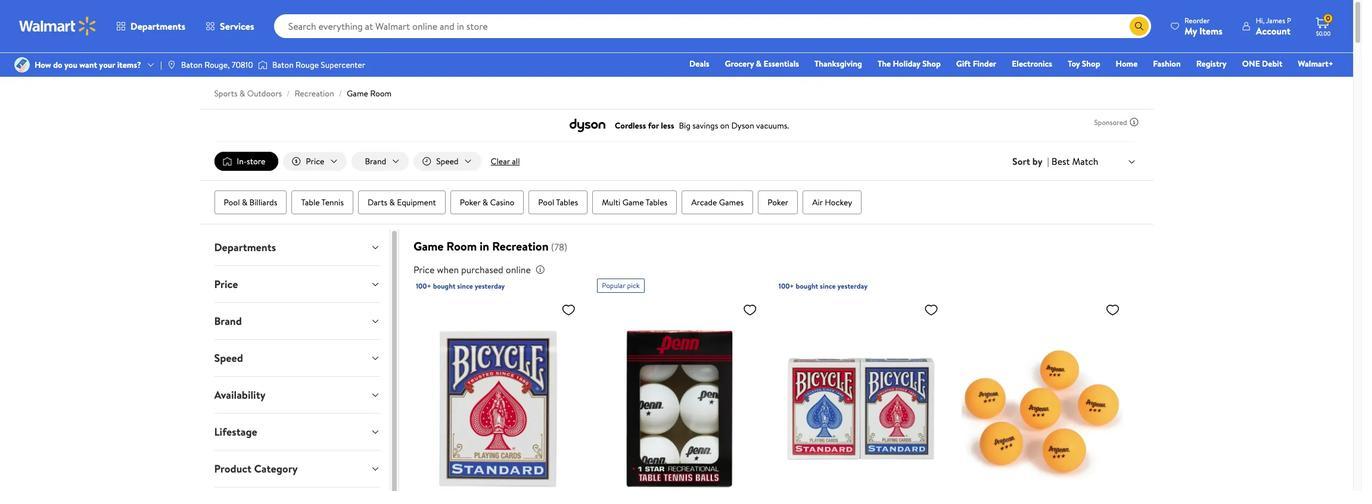 Task type: vqa. For each thing, say whether or not it's contained in the screenshot.
first Pool from right
yes



Task type: locate. For each thing, give the bounding box(es) containing it.
speed
[[436, 156, 459, 168], [214, 351, 243, 366]]

clear all button
[[486, 152, 525, 171]]

air
[[813, 197, 823, 209]]

air hockey
[[813, 197, 853, 209]]

1 horizontal spatial brand
[[365, 156, 386, 168]]

0 vertical spatial speed
[[436, 156, 459, 168]]

1 vertical spatial |
[[1048, 155, 1050, 168]]

pool for pool & billiards
[[224, 197, 240, 209]]

walmart+ link
[[1293, 57, 1339, 70]]

0 vertical spatial room
[[370, 88, 392, 100]]

baton
[[181, 59, 203, 71], [272, 59, 294, 71]]

game right multi
[[623, 197, 644, 209]]

1 vertical spatial departments button
[[205, 230, 390, 266]]

0 horizontal spatial since
[[457, 281, 473, 292]]

1 horizontal spatial pool
[[538, 197, 555, 209]]

price button up brand tab
[[205, 267, 390, 303]]

1 vertical spatial speed button
[[205, 340, 390, 377]]

0 horizontal spatial departments button
[[106, 12, 196, 41]]

price button
[[283, 152, 347, 171], [205, 267, 390, 303]]

2 baton from the left
[[272, 59, 294, 71]]

poker link
[[758, 191, 798, 215]]

1 tables from the left
[[556, 197, 578, 209]]

2 bought from the left
[[796, 281, 819, 292]]

2 tables from the left
[[646, 197, 668, 209]]

multi game tables link
[[593, 191, 677, 215]]

0 horizontal spatial pool
[[224, 197, 240, 209]]

supercenter
[[321, 59, 365, 71]]

0 vertical spatial departments button
[[106, 12, 196, 41]]

price when purchased online
[[414, 264, 531, 277]]

reorder my items
[[1185, 15, 1223, 37]]

0 vertical spatial price
[[306, 156, 325, 168]]

1 100+ bought since yesterday from the left
[[416, 281, 505, 292]]

game up when
[[414, 239, 444, 255]]

bicycle standard rider back playing cards, 2 pack of playing cards, red and blue image
[[779, 298, 944, 492]]

multi
[[602, 197, 621, 209]]

services button
[[196, 12, 264, 41]]

poker for poker & casino
[[460, 197, 481, 209]]

/
[[287, 88, 290, 100], [339, 88, 342, 100]]

departments tab
[[205, 230, 390, 266]]

pool tables
[[538, 197, 578, 209]]

 image
[[14, 57, 30, 73]]

sports & outdoors link
[[214, 88, 282, 100]]

2 horizontal spatial price
[[414, 264, 435, 277]]

/ right recreation link
[[339, 88, 342, 100]]

poker
[[460, 197, 481, 209], [768, 197, 789, 209]]

&
[[756, 58, 762, 70], [240, 88, 245, 100], [242, 197, 248, 209], [390, 197, 395, 209], [483, 197, 488, 209]]

2 poker from the left
[[768, 197, 789, 209]]

since
[[457, 281, 473, 292], [820, 281, 836, 292]]

bought for bicycle standard playing cards - red or blue image
[[433, 281, 456, 292]]

2 vertical spatial price
[[214, 277, 238, 292]]

1 horizontal spatial since
[[820, 281, 836, 292]]

1 horizontal spatial speed button
[[414, 152, 481, 171]]

0 vertical spatial recreation
[[295, 88, 334, 100]]

price inside price tab
[[214, 277, 238, 292]]

& left billiards
[[242, 197, 248, 209]]

/ right outdoors
[[287, 88, 290, 100]]

0 vertical spatial speed button
[[414, 152, 481, 171]]

0 horizontal spatial brand
[[214, 314, 242, 329]]

brand for the bottommost brand dropdown button
[[214, 314, 242, 329]]

baton rouge, 70810
[[181, 59, 253, 71]]

1 horizontal spatial recreation
[[492, 239, 549, 255]]

1 vertical spatial room
[[447, 239, 477, 255]]

recreation
[[295, 88, 334, 100], [492, 239, 549, 255]]

0 vertical spatial |
[[160, 59, 162, 71]]

1 poker from the left
[[460, 197, 481, 209]]

account
[[1256, 24, 1291, 37]]

0 horizontal spatial tables
[[556, 197, 578, 209]]

lifestage
[[214, 425, 257, 440]]

0 vertical spatial price button
[[283, 152, 347, 171]]

poker left air
[[768, 197, 789, 209]]

0 horizontal spatial 100+ bought since yesterday
[[416, 281, 505, 292]]

fashion link
[[1148, 57, 1187, 70]]

2 100+ bought since yesterday from the left
[[779, 281, 868, 292]]

1 horizontal spatial 100+
[[779, 281, 794, 292]]

hockey
[[825, 197, 853, 209]]

arcade
[[692, 197, 717, 209]]

100+
[[416, 281, 431, 292], [779, 281, 794, 292]]

departments down the pool & billiards link
[[214, 240, 276, 255]]

2 since from the left
[[820, 281, 836, 292]]

1 horizontal spatial bought
[[796, 281, 819, 292]]

0 horizontal spatial 100+
[[416, 281, 431, 292]]

brand inside tab
[[214, 314, 242, 329]]

game down supercenter
[[347, 88, 368, 100]]

table
[[301, 197, 320, 209]]

the holiday shop link
[[873, 57, 947, 70]]

tab
[[205, 488, 390, 492]]

|
[[160, 59, 162, 71], [1048, 155, 1050, 168]]

0 horizontal spatial  image
[[167, 60, 176, 70]]

departments button up items?
[[106, 12, 196, 41]]

1 horizontal spatial price
[[306, 156, 325, 168]]

best match
[[1052, 155, 1099, 168]]

outdoors
[[247, 88, 282, 100]]

how
[[35, 59, 51, 71]]

0 horizontal spatial speed button
[[205, 340, 390, 377]]

0 horizontal spatial poker
[[460, 197, 481, 209]]

essentials
[[764, 58, 799, 70]]

baton left rouge, in the top left of the page
[[181, 59, 203, 71]]

best
[[1052, 155, 1070, 168]]

& left casino
[[483, 197, 488, 209]]

finder
[[973, 58, 997, 70]]

2 pool from the left
[[538, 197, 555, 209]]

match
[[1073, 155, 1099, 168]]

legal information image
[[536, 265, 545, 275]]

poker & casino link
[[451, 191, 524, 215]]

& for outdoors
[[240, 88, 245, 100]]

air hockey link
[[803, 191, 862, 215]]

0 vertical spatial brand
[[365, 156, 386, 168]]

0 horizontal spatial bought
[[433, 281, 456, 292]]

speed button up equipment
[[414, 152, 481, 171]]

0 horizontal spatial yesterday
[[475, 281, 505, 292]]

add to favorites list, penn pro tournament 3-star table tennis balls, 40 mm, orange, 6 count image
[[1106, 303, 1120, 318]]

1 horizontal spatial tables
[[646, 197, 668, 209]]

1 horizontal spatial game
[[414, 239, 444, 255]]

walmart image
[[19, 17, 97, 36]]

room
[[370, 88, 392, 100], [447, 239, 477, 255]]

sort
[[1013, 155, 1031, 168]]

table tennis link
[[292, 191, 353, 215]]

0 horizontal spatial departments
[[131, 20, 185, 33]]

| right items?
[[160, 59, 162, 71]]

1 vertical spatial speed
[[214, 351, 243, 366]]

1 horizontal spatial departments
[[214, 240, 276, 255]]

0 horizontal spatial game
[[347, 88, 368, 100]]

recreation up online
[[492, 239, 549, 255]]

& for equipment
[[390, 197, 395, 209]]

| inside sort and filter section element
[[1048, 155, 1050, 168]]

since for 'bicycle standard rider back playing cards, 2 pack of playing cards, red and blue' image
[[820, 281, 836, 292]]

purchased
[[461, 264, 504, 277]]

1 since from the left
[[457, 281, 473, 292]]

1 horizontal spatial shop
[[1082, 58, 1101, 70]]

1 pool from the left
[[224, 197, 240, 209]]

2 yesterday from the left
[[838, 281, 868, 292]]

| right by
[[1048, 155, 1050, 168]]

baton for baton rouge, 70810
[[181, 59, 203, 71]]

0 horizontal spatial price
[[214, 277, 238, 292]]

1 vertical spatial game
[[623, 197, 644, 209]]

0 vertical spatial brand button
[[352, 152, 409, 171]]

services
[[220, 20, 254, 33]]

1 vertical spatial brand button
[[205, 303, 390, 340]]

& for billiards
[[242, 197, 248, 209]]

1 horizontal spatial yesterday
[[838, 281, 868, 292]]

brand button
[[352, 152, 409, 171], [205, 303, 390, 340]]

1 baton from the left
[[181, 59, 203, 71]]

departments up items?
[[131, 20, 185, 33]]

departments button up price tab
[[205, 230, 390, 266]]

tables left multi
[[556, 197, 578, 209]]

recreation down 'baton rouge supercenter'
[[295, 88, 334, 100]]

bicycle standard playing cards - red or blue image
[[416, 298, 581, 492]]

price
[[306, 156, 325, 168], [414, 264, 435, 277], [214, 277, 238, 292]]

1 horizontal spatial |
[[1048, 155, 1050, 168]]

0 horizontal spatial speed
[[214, 351, 243, 366]]

100+ bought since yesterday for bicycle standard playing cards - red or blue image
[[416, 281, 505, 292]]

 image right items?
[[167, 60, 176, 70]]

0 vertical spatial game
[[347, 88, 368, 100]]

price inside sort and filter section element
[[306, 156, 325, 168]]

1 horizontal spatial room
[[447, 239, 477, 255]]

0 horizontal spatial baton
[[181, 59, 203, 71]]

speed button up 'availability' "tab"
[[205, 340, 390, 377]]

1 horizontal spatial baton
[[272, 59, 294, 71]]

1 vertical spatial departments
[[214, 240, 276, 255]]

pool left billiards
[[224, 197, 240, 209]]

1 100+ from the left
[[416, 281, 431, 292]]

lifestage button
[[205, 414, 390, 451]]

grocery & essentials
[[725, 58, 799, 70]]

baton left rouge
[[272, 59, 294, 71]]

& right "grocery"
[[756, 58, 762, 70]]

in
[[480, 239, 490, 255]]

100+ for 'bicycle standard rider back playing cards, 2 pack of playing cards, red and blue' image
[[779, 281, 794, 292]]

in-
[[237, 156, 247, 168]]

departments button
[[106, 12, 196, 41], [205, 230, 390, 266]]

pool right casino
[[538, 197, 555, 209]]

one debit link
[[1237, 57, 1288, 70]]

100+ bought since yesterday for 'bicycle standard rider back playing cards, 2 pack of playing cards, red and blue' image
[[779, 281, 868, 292]]

brand inside sort and filter section element
[[365, 156, 386, 168]]

1 horizontal spatial /
[[339, 88, 342, 100]]

& for casino
[[483, 197, 488, 209]]

1 vertical spatial brand
[[214, 314, 242, 329]]

yesterday for the add to favorites list, bicycle standard rider back playing cards, 2 pack of playing cards, red and blue icon
[[838, 281, 868, 292]]

game room link
[[347, 88, 392, 100]]

0 horizontal spatial shop
[[923, 58, 941, 70]]

1 bought from the left
[[433, 281, 456, 292]]

best match button
[[1050, 154, 1139, 169]]

price tab
[[205, 267, 390, 303]]

1 shop from the left
[[923, 58, 941, 70]]

2 100+ from the left
[[779, 281, 794, 292]]

1 horizontal spatial  image
[[258, 59, 268, 71]]

brand button up the darts
[[352, 152, 409, 171]]

the holiday shop
[[878, 58, 941, 70]]

0 horizontal spatial /
[[287, 88, 290, 100]]

speed button
[[414, 152, 481, 171], [205, 340, 390, 377]]

& right sports
[[240, 88, 245, 100]]

price button up table
[[283, 152, 347, 171]]

baton for baton rouge supercenter
[[272, 59, 294, 71]]

1 horizontal spatial poker
[[768, 197, 789, 209]]

p
[[1288, 15, 1292, 25]]

shop right toy
[[1082, 58, 1101, 70]]

1 yesterday from the left
[[475, 281, 505, 292]]

1 vertical spatial price
[[414, 264, 435, 277]]

speed up availability
[[214, 351, 243, 366]]

1 horizontal spatial 100+ bought since yesterday
[[779, 281, 868, 292]]

bought
[[433, 281, 456, 292], [796, 281, 819, 292]]

poker left casino
[[460, 197, 481, 209]]

speed left clear
[[436, 156, 459, 168]]

yesterday
[[475, 281, 505, 292], [838, 281, 868, 292]]

1 horizontal spatial speed
[[436, 156, 459, 168]]

want
[[79, 59, 97, 71]]

gift finder link
[[951, 57, 1002, 70]]

tables right multi
[[646, 197, 668, 209]]

brand tab
[[205, 303, 390, 340]]

shop right holiday
[[923, 58, 941, 70]]

game
[[347, 88, 368, 100], [623, 197, 644, 209], [414, 239, 444, 255]]

items
[[1200, 24, 1223, 37]]

thanksgiving
[[815, 58, 863, 70]]

 image
[[258, 59, 268, 71], [167, 60, 176, 70]]

brand button up the speed tab
[[205, 303, 390, 340]]

registry link
[[1191, 57, 1233, 70]]

0
[[1327, 13, 1331, 23]]

departments
[[131, 20, 185, 33], [214, 240, 276, 255]]

& right the darts
[[390, 197, 395, 209]]

 image right 70810
[[258, 59, 268, 71]]

thanksgiving link
[[810, 57, 868, 70]]

one
[[1243, 58, 1261, 70]]



Task type: describe. For each thing, give the bounding box(es) containing it.
tables inside multi game tables link
[[646, 197, 668, 209]]

you
[[64, 59, 77, 71]]

how do you want your items?
[[35, 59, 141, 71]]

speed button inside sort and filter section element
[[414, 152, 481, 171]]

games
[[719, 197, 744, 209]]

departments inside tab
[[214, 240, 276, 255]]

speed inside sort and filter section element
[[436, 156, 459, 168]]

poker & casino
[[460, 197, 515, 209]]

& for essentials
[[756, 58, 762, 70]]

game room in recreation (78)
[[414, 239, 568, 255]]

deals link
[[684, 57, 715, 70]]

clear
[[491, 156, 510, 168]]

grocery & essentials link
[[720, 57, 805, 70]]

pool & billiards link
[[214, 191, 287, 215]]

rouge
[[296, 59, 319, 71]]

since for bicycle standard playing cards - red or blue image
[[457, 281, 473, 292]]

arcade games
[[692, 197, 744, 209]]

0 horizontal spatial room
[[370, 88, 392, 100]]

availability tab
[[205, 377, 390, 414]]

 image for baton rouge supercenter
[[258, 59, 268, 71]]

2 / from the left
[[339, 88, 342, 100]]

online
[[506, 264, 531, 277]]

product category tab
[[205, 451, 390, 488]]

one debit
[[1243, 58, 1283, 70]]

electronics link
[[1007, 57, 1058, 70]]

add to favorites list, bicycle standard rider back playing cards, 2 pack of playing cards, red and blue image
[[925, 303, 939, 318]]

sponsored
[[1095, 117, 1128, 127]]

Walmart Site-Wide search field
[[274, 14, 1152, 38]]

price button inside sort and filter section element
[[283, 152, 347, 171]]

brand for brand dropdown button within sort and filter section element
[[365, 156, 386, 168]]

bought for 'bicycle standard rider back playing cards, 2 pack of playing cards, red and blue' image
[[796, 281, 819, 292]]

lifestage tab
[[205, 414, 390, 451]]

equipment
[[397, 197, 436, 209]]

penn 1-star table tennis balls, 40mm, white, six count image
[[597, 298, 762, 492]]

pool tables link
[[529, 191, 588, 215]]

in-store button
[[214, 152, 279, 171]]

category
[[254, 462, 298, 477]]

sort and filter section element
[[200, 142, 1154, 181]]

when
[[437, 264, 459, 277]]

add to favorites list, penn 1-star table tennis balls, 40mm, white, six count image
[[743, 303, 757, 318]]

darts
[[368, 197, 388, 209]]

electronics
[[1012, 58, 1053, 70]]

james
[[1267, 15, 1286, 25]]

speed tab
[[205, 340, 390, 377]]

penn pro tournament 3-star table tennis balls, 40 mm, orange, 6 count image
[[960, 298, 1125, 492]]

pick
[[627, 281, 640, 291]]

all
[[512, 156, 520, 168]]

speed inside tab
[[214, 351, 243, 366]]

ad disclaimer and feedback for skylinedisplayad image
[[1130, 117, 1139, 127]]

 image for baton rouge, 70810
[[167, 60, 176, 70]]

70810
[[232, 59, 253, 71]]

grocery
[[725, 58, 754, 70]]

Search search field
[[274, 14, 1152, 38]]

home
[[1116, 58, 1138, 70]]

darts & equipment link
[[358, 191, 446, 215]]

0 horizontal spatial recreation
[[295, 88, 334, 100]]

pool for pool tables
[[538, 197, 555, 209]]

store
[[247, 156, 265, 168]]

yesterday for add to favorites list, bicycle standard playing cards - red or blue icon
[[475, 281, 505, 292]]

0 vertical spatial departments
[[131, 20, 185, 33]]

multi game tables
[[602, 197, 668, 209]]

the
[[878, 58, 891, 70]]

add to favorites list, bicycle standard playing cards - red or blue image
[[562, 303, 576, 318]]

hi,
[[1256, 15, 1265, 25]]

rouge,
[[205, 59, 230, 71]]

search icon image
[[1135, 21, 1144, 31]]

sports & outdoors / recreation / game room
[[214, 88, 392, 100]]

availability
[[214, 388, 266, 403]]

1 vertical spatial recreation
[[492, 239, 549, 255]]

gift finder
[[957, 58, 997, 70]]

by
[[1033, 155, 1043, 168]]

holiday
[[893, 58, 921, 70]]

2 vertical spatial game
[[414, 239, 444, 255]]

walmart+
[[1299, 58, 1334, 70]]

arcade games link
[[682, 191, 754, 215]]

1 vertical spatial price button
[[205, 267, 390, 303]]

deals
[[690, 58, 710, 70]]

2 shop from the left
[[1082, 58, 1101, 70]]

(78)
[[551, 241, 568, 254]]

1 horizontal spatial departments button
[[205, 230, 390, 266]]

billiards
[[250, 197, 277, 209]]

darts & equipment
[[368, 197, 436, 209]]

table tennis
[[301, 197, 344, 209]]

home link
[[1111, 57, 1144, 70]]

clear search field text image
[[1116, 21, 1125, 31]]

recreation link
[[295, 88, 334, 100]]

reorder
[[1185, 15, 1210, 25]]

0 $0.00
[[1317, 13, 1331, 38]]

do
[[53, 59, 62, 71]]

brand button inside sort and filter section element
[[352, 152, 409, 171]]

tennis
[[322, 197, 344, 209]]

tables inside pool tables link
[[556, 197, 578, 209]]

product category
[[214, 462, 298, 477]]

product
[[214, 462, 252, 477]]

gift
[[957, 58, 971, 70]]

my
[[1185, 24, 1198, 37]]

2 horizontal spatial game
[[623, 197, 644, 209]]

popular
[[602, 281, 626, 291]]

baton rouge supercenter
[[272, 59, 365, 71]]

100+ for bicycle standard playing cards - red or blue image
[[416, 281, 431, 292]]

1 / from the left
[[287, 88, 290, 100]]

product category button
[[205, 451, 390, 488]]

your
[[99, 59, 115, 71]]

0 horizontal spatial |
[[160, 59, 162, 71]]

clear all
[[491, 156, 520, 168]]

registry
[[1197, 58, 1227, 70]]

hi, james p account
[[1256, 15, 1292, 37]]

pool & billiards
[[224, 197, 277, 209]]

availability button
[[205, 377, 390, 414]]

poker for poker
[[768, 197, 789, 209]]



